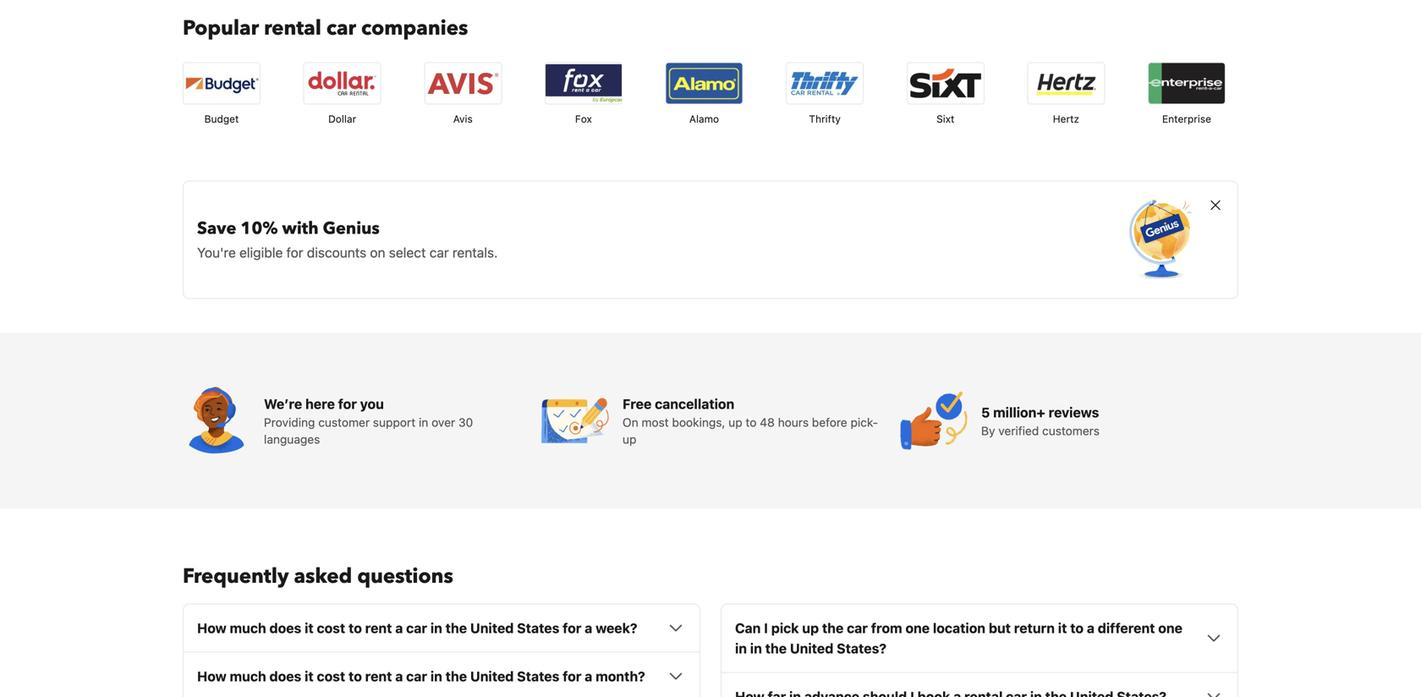 Task type: vqa. For each thing, say whether or not it's contained in the screenshot.
discounts in the left top of the page
yes



Task type: locate. For each thing, give the bounding box(es) containing it.
a down how much does it cost to rent a car in the united states for a week?
[[395, 668, 403, 684]]

states for month?
[[517, 668, 560, 684]]

1 vertical spatial cost
[[317, 668, 345, 684]]

one
[[906, 620, 930, 636], [1158, 620, 1183, 636]]

genius
[[323, 217, 380, 240]]

sixt
[[937, 113, 955, 125]]

cost inside how much does it cost to rent a car in the united states for a month? dropdown button
[[317, 668, 345, 684]]

can
[[735, 620, 761, 636]]

up inside can i pick up the car from one location but return it to a different one in in the united states?
[[802, 620, 819, 636]]

how for how much does it cost to rent a car in the united states for a week?
[[197, 620, 226, 636]]

rent inside how much does it cost to rent a car in the united states for a month? dropdown button
[[365, 668, 392, 684]]

asked
[[294, 562, 352, 590]]

budget logo image
[[184, 63, 260, 103]]

0 vertical spatial cost
[[317, 620, 345, 636]]

1 how from the top
[[197, 620, 226, 636]]

fox logo image
[[546, 63, 622, 103]]

a
[[395, 620, 403, 636], [585, 620, 592, 636], [1087, 620, 1095, 636], [395, 668, 403, 684], [585, 668, 592, 684]]

1 vertical spatial rent
[[365, 668, 392, 684]]

budget
[[204, 113, 239, 125]]

frequently
[[183, 562, 289, 590]]

hours
[[778, 415, 809, 429]]

customers
[[1042, 424, 1100, 438]]

car inside save 10% with genius you're eligible for discounts on select car rentals.
[[430, 244, 449, 260]]

the up how much does it cost to rent a car in the united states for a month? dropdown button
[[446, 620, 467, 636]]

it inside can i pick up the car from one location but return it to a different one in in the united states?
[[1058, 620, 1067, 636]]

united inside can i pick up the car from one location but return it to a different one in in the united states?
[[790, 640, 834, 656]]

from
[[871, 620, 902, 636]]

the
[[446, 620, 467, 636], [822, 620, 844, 636], [765, 640, 787, 656], [446, 668, 467, 684]]

5 million+ reviews image
[[900, 387, 968, 455]]

to down asked
[[349, 620, 362, 636]]

we're
[[264, 396, 302, 412]]

0 vertical spatial up
[[729, 415, 743, 429]]

car right select
[[430, 244, 449, 260]]

it
[[305, 620, 314, 636], [1058, 620, 1067, 636], [305, 668, 314, 684]]

pick-
[[851, 415, 878, 429]]

up right the pick
[[802, 620, 819, 636]]

cancellation
[[655, 396, 735, 412]]

1 vertical spatial much
[[230, 668, 266, 684]]

car up how much does it cost to rent a car in the united states for a month?
[[406, 620, 427, 636]]

united down how much does it cost to rent a car in the united states for a week? dropdown button
[[470, 668, 514, 684]]

0 horizontal spatial up
[[623, 432, 637, 446]]

avis
[[453, 113, 473, 125]]

in inside we're here for you providing customer support in over 30 languages
[[419, 415, 428, 429]]

1 vertical spatial does
[[270, 668, 301, 684]]

up down on
[[623, 432, 637, 446]]

car right rental
[[326, 14, 356, 42]]

month?
[[596, 668, 645, 684]]

2 vertical spatial up
[[802, 620, 819, 636]]

1 horizontal spatial one
[[1158, 620, 1183, 636]]

the inside how much does it cost to rent a car in the united states for a month? dropdown button
[[446, 668, 467, 684]]

0 vertical spatial states
[[517, 620, 560, 636]]

rent for how much does it cost to rent a car in the united states for a week?
[[365, 620, 392, 636]]

in
[[419, 415, 428, 429], [430, 620, 442, 636], [735, 640, 747, 656], [750, 640, 762, 656], [430, 668, 442, 684]]

enterprise
[[1162, 113, 1211, 125]]

0 vertical spatial does
[[270, 620, 301, 636]]

for
[[286, 244, 303, 260], [338, 396, 357, 412], [563, 620, 582, 636], [563, 668, 582, 684]]

we're here for you providing customer support in over 30 languages
[[264, 396, 473, 446]]

one right "different"
[[1158, 620, 1183, 636]]

for up customer
[[338, 396, 357, 412]]

2 rent from the top
[[365, 668, 392, 684]]

1 cost from the top
[[317, 620, 345, 636]]

up
[[729, 415, 743, 429], [623, 432, 637, 446], [802, 620, 819, 636]]

the down how much does it cost to rent a car in the united states for a week? dropdown button
[[446, 668, 467, 684]]

to
[[746, 415, 757, 429], [349, 620, 362, 636], [1070, 620, 1084, 636], [349, 668, 362, 684]]

30
[[459, 415, 473, 429]]

rent
[[365, 620, 392, 636], [365, 668, 392, 684]]

alamo logo image
[[666, 63, 742, 103]]

2 much from the top
[[230, 668, 266, 684]]

5 million+ reviews by verified customers
[[981, 404, 1100, 438]]

avis logo image
[[425, 63, 501, 103]]

car
[[326, 14, 356, 42], [430, 244, 449, 260], [406, 620, 427, 636], [847, 620, 868, 636], [406, 668, 427, 684]]

0 vertical spatial much
[[230, 620, 266, 636]]

2 cost from the top
[[317, 668, 345, 684]]

0 vertical spatial how
[[197, 620, 226, 636]]

one right from
[[906, 620, 930, 636]]

we're here for you image
[[183, 387, 250, 455]]

cost inside how much does it cost to rent a car in the united states for a week? dropdown button
[[317, 620, 345, 636]]

0 vertical spatial united
[[470, 620, 514, 636]]

how much does it cost to rent a car in the united states for a week?
[[197, 620, 637, 636]]

much
[[230, 620, 266, 636], [230, 668, 266, 684]]

1 much from the top
[[230, 620, 266, 636]]

much for how much does it cost to rent a car in the united states for a week?
[[230, 620, 266, 636]]

on
[[370, 244, 385, 260]]

can i pick up the car from one location but return it to a different one in in the united states? button
[[735, 618, 1224, 658]]

states left month?
[[517, 668, 560, 684]]

2 one from the left
[[1158, 620, 1183, 636]]

million+
[[993, 404, 1046, 420]]

car down how much does it cost to rent a car in the united states for a week?
[[406, 668, 427, 684]]

cost
[[317, 620, 345, 636], [317, 668, 345, 684]]

0 vertical spatial rent
[[365, 620, 392, 636]]

popular
[[183, 14, 259, 42]]

to right return
[[1070, 620, 1084, 636]]

hertz logo image
[[1028, 63, 1104, 103]]

for inside we're here for you providing customer support in over 30 languages
[[338, 396, 357, 412]]

bookings,
[[672, 415, 725, 429]]

how for how much does it cost to rent a car in the united states for a month?
[[197, 668, 226, 684]]

it for how much does it cost to rent a car in the united states for a month?
[[305, 668, 314, 684]]

2 horizontal spatial up
[[802, 620, 819, 636]]

does
[[270, 620, 301, 636], [270, 668, 301, 684]]

2 states from the top
[[517, 668, 560, 684]]

united
[[470, 620, 514, 636], [790, 640, 834, 656], [470, 668, 514, 684]]

up left the 48
[[729, 415, 743, 429]]

how
[[197, 620, 226, 636], [197, 668, 226, 684]]

states
[[517, 620, 560, 636], [517, 668, 560, 684]]

for inside save 10% with genius you're eligible for discounts on select car rentals.
[[286, 244, 303, 260]]

you
[[360, 396, 384, 412]]

car up states?
[[847, 620, 868, 636]]

for down with
[[286, 244, 303, 260]]

0 horizontal spatial one
[[906, 620, 930, 636]]

rent inside how much does it cost to rent a car in the united states for a week? dropdown button
[[365, 620, 392, 636]]

rent down questions
[[365, 620, 392, 636]]

rentals.
[[452, 244, 498, 260]]

1 states from the top
[[517, 620, 560, 636]]

to inside free cancellation on most bookings, up to 48 hours before pick- up
[[746, 415, 757, 429]]

verified
[[999, 424, 1039, 438]]

rent down how much does it cost to rent a car in the united states for a week?
[[365, 668, 392, 684]]

states left 'week?'
[[517, 620, 560, 636]]

questions
[[357, 562, 453, 590]]

1 horizontal spatial up
[[729, 415, 743, 429]]

states for week?
[[517, 620, 560, 636]]

thrifty logo image
[[787, 63, 863, 103]]

a left "different"
[[1087, 620, 1095, 636]]

to left the 48
[[746, 415, 757, 429]]

48
[[760, 415, 775, 429]]

united up how much does it cost to rent a car in the united states for a month? dropdown button
[[470, 620, 514, 636]]

with
[[282, 217, 319, 240]]

united down the pick
[[790, 640, 834, 656]]

dollar logo image
[[304, 63, 380, 103]]

states?
[[837, 640, 887, 656]]

most
[[642, 415, 669, 429]]

1 vertical spatial united
[[790, 640, 834, 656]]

you're
[[197, 244, 236, 260]]

does for how much does it cost to rent a car in the united states for a week?
[[270, 620, 301, 636]]

providing
[[264, 415, 315, 429]]

eligible
[[239, 244, 283, 260]]

free
[[623, 396, 652, 412]]

2 vertical spatial united
[[470, 668, 514, 684]]

by
[[981, 424, 995, 438]]

1 does from the top
[[270, 620, 301, 636]]

1 vertical spatial up
[[623, 432, 637, 446]]

2 how from the top
[[197, 668, 226, 684]]

enterprise logo image
[[1149, 63, 1225, 103]]

1 vertical spatial states
[[517, 668, 560, 684]]

2 does from the top
[[270, 668, 301, 684]]

1 vertical spatial how
[[197, 668, 226, 684]]

1 rent from the top
[[365, 620, 392, 636]]



Task type: describe. For each thing, give the bounding box(es) containing it.
to inside can i pick up the car from one location but return it to a different one in in the united states?
[[1070, 620, 1084, 636]]

how much does it cost to rent a car in the united states for a week? button
[[197, 618, 686, 638]]

customer
[[318, 415, 370, 429]]

a down questions
[[395, 620, 403, 636]]

car inside can i pick up the car from one location but return it to a different one in in the united states?
[[847, 620, 868, 636]]

a left 'week?'
[[585, 620, 592, 636]]

the up states?
[[822, 620, 844, 636]]

return
[[1014, 620, 1055, 636]]

dollar
[[328, 113, 356, 125]]

cost for how much does it cost to rent a car in the united states for a month?
[[317, 668, 345, 684]]

rent for how much does it cost to rent a car in the united states for a month?
[[365, 668, 392, 684]]

different
[[1098, 620, 1155, 636]]

here
[[305, 396, 335, 412]]

languages
[[264, 432, 320, 446]]

much for how much does it cost to rent a car in the united states for a month?
[[230, 668, 266, 684]]

fox
[[575, 113, 592, 125]]

week?
[[596, 620, 637, 636]]

popular rental car companies
[[183, 14, 468, 42]]

thrifty
[[809, 113, 841, 125]]

location
[[933, 620, 986, 636]]

rental
[[264, 14, 321, 42]]

support
[[373, 415, 416, 429]]

does for how much does it cost to rent a car in the united states for a month?
[[270, 668, 301, 684]]

to down how much does it cost to rent a car in the united states for a week?
[[349, 668, 362, 684]]

1 one from the left
[[906, 620, 930, 636]]

sixt logo image
[[908, 63, 984, 103]]

free cancellation image
[[541, 387, 609, 455]]

the down the pick
[[765, 640, 787, 656]]

over
[[432, 415, 455, 429]]

for left 'week?'
[[563, 620, 582, 636]]

10%
[[241, 217, 278, 240]]

on
[[623, 415, 638, 429]]

save
[[197, 217, 236, 240]]

companies
[[361, 14, 468, 42]]

frequently asked questions
[[183, 562, 453, 590]]

united for month?
[[470, 668, 514, 684]]

free cancellation on most bookings, up to 48 hours before pick- up
[[623, 396, 878, 446]]

pick
[[771, 620, 799, 636]]

select
[[389, 244, 426, 260]]

reviews
[[1049, 404, 1099, 420]]

hertz
[[1053, 113, 1080, 125]]

a inside can i pick up the car from one location but return it to a different one in in the united states?
[[1087, 620, 1095, 636]]

alamo
[[689, 113, 719, 125]]

can i pick up the car from one location but return it to a different one in in the united states?
[[735, 620, 1183, 656]]

united for week?
[[470, 620, 514, 636]]

how much does it cost to rent a car in the united states for a month? button
[[197, 666, 686, 686]]

the inside how much does it cost to rent a car in the united states for a week? dropdown button
[[446, 620, 467, 636]]

for left month?
[[563, 668, 582, 684]]

before
[[812, 415, 847, 429]]

it for how much does it cost to rent a car in the united states for a week?
[[305, 620, 314, 636]]

5
[[981, 404, 990, 420]]

a left month?
[[585, 668, 592, 684]]

but
[[989, 620, 1011, 636]]

discounts
[[307, 244, 367, 260]]

cost for how much does it cost to rent a car in the united states for a week?
[[317, 620, 345, 636]]

save 10% with genius you're eligible for discounts on select car rentals.
[[197, 217, 498, 260]]

how much does it cost to rent a car in the united states for a month?
[[197, 668, 645, 684]]

i
[[764, 620, 768, 636]]



